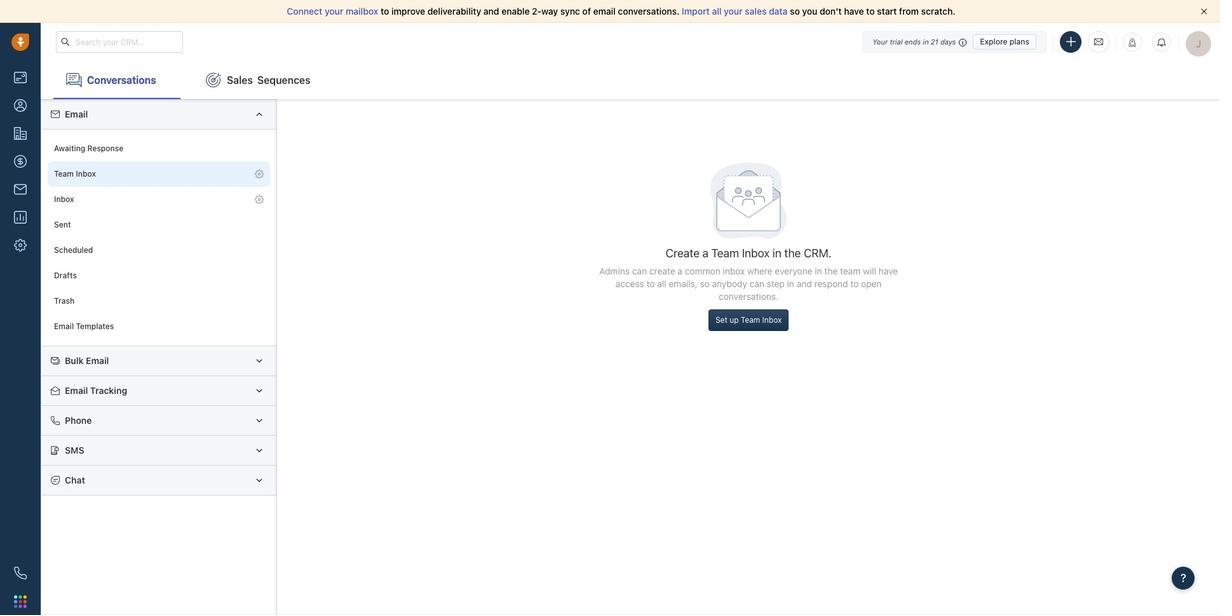 Task type: vqa. For each thing, say whether or not it's contained in the screenshot.
0
no



Task type: locate. For each thing, give the bounding box(es) containing it.
drafts link
[[48, 263, 270, 288]]

set up team inbox
[[715, 315, 782, 324]]

conversations. inside create a team inbox in the crm. admins can create a common inbox where everyone in the team will have access to all emails, so anybody can step in and respond to open conversations.
[[719, 291, 778, 302]]

so inside create a team inbox in the crm. admins can create a common inbox where everyone in the team will have access to all emails, so anybody can step in and respond to open conversations.
[[700, 278, 710, 289]]

tab list
[[41, 61, 1220, 99]]

so down common
[[700, 278, 710, 289]]

2 horizontal spatial team
[[741, 315, 760, 324]]

2 vertical spatial team
[[741, 315, 760, 324]]

set up team inbox button
[[708, 309, 789, 331]]

team for create
[[711, 247, 739, 260]]

ends
[[905, 37, 921, 45]]

email
[[65, 109, 88, 119], [54, 322, 74, 331], [86, 355, 109, 366], [65, 385, 88, 396]]

1 vertical spatial the
[[824, 265, 838, 276]]

a up emails,
[[678, 265, 682, 276]]

and down everyone
[[797, 278, 812, 289]]

1 vertical spatial so
[[700, 278, 710, 289]]

0 horizontal spatial and
[[484, 6, 499, 17]]

email right bulk
[[86, 355, 109, 366]]

your left "sales"
[[724, 6, 743, 17]]

to down team
[[850, 278, 859, 289]]

import all your sales data link
[[682, 6, 790, 17]]

create
[[666, 247, 700, 260]]

team inside button
[[741, 315, 760, 324]]

1 vertical spatial a
[[678, 265, 682, 276]]

1 horizontal spatial the
[[824, 265, 838, 276]]

all right import
[[712, 6, 722, 17]]

inbox down awaiting response
[[76, 169, 96, 179]]

in down crm.
[[815, 265, 822, 276]]

team down awaiting at the top of page
[[54, 169, 74, 179]]

trial
[[890, 37, 903, 45]]

conversations. right email
[[618, 6, 679, 17]]

in
[[923, 37, 929, 45], [773, 247, 781, 260], [815, 265, 822, 276], [787, 278, 794, 289]]

data
[[769, 6, 788, 17]]

send email image
[[1094, 36, 1103, 47]]

in up everyone
[[773, 247, 781, 260]]

0 horizontal spatial team
[[54, 169, 74, 179]]

team inside create a team inbox in the crm. admins can create a common inbox where everyone in the team will have access to all emails, so anybody can step in and respond to open conversations.
[[711, 247, 739, 260]]

emails,
[[669, 278, 698, 289]]

sales sequences link
[[193, 61, 323, 99]]

to
[[381, 6, 389, 17], [866, 6, 875, 17], [647, 278, 655, 289], [850, 278, 859, 289]]

phone image
[[14, 567, 27, 580]]

have right will
[[879, 265, 898, 276]]

team inbox link
[[48, 161, 270, 187]]

0 vertical spatial the
[[784, 247, 801, 260]]

so
[[790, 6, 800, 17], [700, 278, 710, 289]]

have
[[844, 6, 864, 17], [879, 265, 898, 276]]

2 your from the left
[[724, 6, 743, 17]]

have inside create a team inbox in the crm. admins can create a common inbox where everyone in the team will have access to all emails, so anybody can step in and respond to open conversations.
[[879, 265, 898, 276]]

1 horizontal spatial conversations.
[[719, 291, 778, 302]]

team
[[54, 169, 74, 179], [711, 247, 739, 260], [741, 315, 760, 324]]

the
[[784, 247, 801, 260], [824, 265, 838, 276]]

inbox down step
[[762, 315, 782, 324]]

email templates
[[54, 322, 114, 331]]

your trial ends in 21 days
[[873, 37, 956, 45]]

email up awaiting at the top of page
[[65, 109, 88, 119]]

bulk
[[65, 355, 84, 366]]

the up everyone
[[784, 247, 801, 260]]

sync
[[560, 6, 580, 17]]

0 vertical spatial conversations.
[[618, 6, 679, 17]]

1 horizontal spatial have
[[879, 265, 898, 276]]

and
[[484, 6, 499, 17], [797, 278, 812, 289]]

you
[[802, 6, 817, 17]]

can down where
[[750, 278, 764, 289]]

conversations.
[[618, 6, 679, 17], [719, 291, 778, 302]]

1 horizontal spatial all
[[712, 6, 722, 17]]

email up "phone"
[[65, 385, 88, 396]]

can up access at top
[[632, 265, 647, 276]]

scratch.
[[921, 6, 955, 17]]

anybody
[[712, 278, 747, 289]]

0 vertical spatial so
[[790, 6, 800, 17]]

all down create
[[657, 278, 666, 289]]

0 horizontal spatial so
[[700, 278, 710, 289]]

sequences
[[257, 74, 311, 86]]

everyone
[[775, 265, 812, 276]]

tab list containing conversations
[[41, 61, 1220, 99]]

to down create
[[647, 278, 655, 289]]

0 vertical spatial have
[[844, 6, 864, 17]]

import
[[682, 6, 710, 17]]

0 horizontal spatial all
[[657, 278, 666, 289]]

1 your from the left
[[325, 6, 343, 17]]

0 vertical spatial and
[[484, 6, 499, 17]]

0 vertical spatial can
[[632, 265, 647, 276]]

1 vertical spatial have
[[879, 265, 898, 276]]

access
[[616, 278, 644, 289]]

awaiting
[[54, 144, 85, 153]]

email
[[593, 6, 616, 17]]

1 vertical spatial team
[[711, 247, 739, 260]]

and inside create a team inbox in the crm. admins can create a common inbox where everyone in the team will have access to all emails, so anybody can step in and respond to open conversations.
[[797, 278, 812, 289]]

email templates link
[[48, 314, 270, 339]]

can
[[632, 265, 647, 276], [750, 278, 764, 289]]

inbox up sent
[[54, 195, 74, 204]]

common
[[685, 265, 720, 276]]

team right up
[[741, 315, 760, 324]]

team inbox
[[54, 169, 96, 179]]

0 vertical spatial all
[[712, 6, 722, 17]]

inbox up where
[[742, 247, 770, 260]]

0 horizontal spatial your
[[325, 6, 343, 17]]

your left mailbox
[[325, 6, 343, 17]]

0 horizontal spatial a
[[678, 265, 682, 276]]

response
[[87, 144, 123, 153]]

1 horizontal spatial team
[[711, 247, 739, 260]]

have right don't at the top right of page
[[844, 6, 864, 17]]

Search your CRM... text field
[[56, 31, 183, 53]]

0 vertical spatial a
[[703, 247, 709, 260]]

1 horizontal spatial can
[[750, 278, 764, 289]]

inbox inside create a team inbox in the crm. admins can create a common inbox where everyone in the team will have access to all emails, so anybody can step in and respond to open conversations.
[[742, 247, 770, 260]]

1 vertical spatial conversations.
[[719, 291, 778, 302]]

conversations. down anybody
[[719, 291, 778, 302]]

the up respond
[[824, 265, 838, 276]]

and left enable
[[484, 6, 499, 17]]

templates
[[76, 322, 114, 331]]

inbox link
[[48, 187, 270, 212]]

inbox
[[76, 169, 96, 179], [54, 195, 74, 204], [742, 247, 770, 260], [762, 315, 782, 324]]

improve
[[391, 6, 425, 17]]

drafts
[[54, 271, 77, 280]]

0 horizontal spatial the
[[784, 247, 801, 260]]

explore plans link
[[973, 34, 1036, 49]]

to left start
[[866, 6, 875, 17]]

step
[[767, 278, 785, 289]]

email down trash
[[54, 322, 74, 331]]

team up inbox on the right top
[[711, 247, 739, 260]]

email for email
[[65, 109, 88, 119]]

0 horizontal spatial have
[[844, 6, 864, 17]]

team
[[840, 265, 861, 276]]

a
[[703, 247, 709, 260], [678, 265, 682, 276]]

1 horizontal spatial your
[[724, 6, 743, 17]]

your
[[325, 6, 343, 17], [724, 6, 743, 17]]

1 vertical spatial all
[[657, 278, 666, 289]]

of
[[582, 6, 591, 17]]

1 horizontal spatial and
[[797, 278, 812, 289]]

plans
[[1010, 37, 1029, 46]]

connect your mailbox link
[[287, 6, 381, 17]]

1 vertical spatial and
[[797, 278, 812, 289]]

so left you
[[790, 6, 800, 17]]

all
[[712, 6, 722, 17], [657, 278, 666, 289]]

a up common
[[703, 247, 709, 260]]

email for email tracking
[[65, 385, 88, 396]]

sales sequences
[[227, 74, 311, 86]]



Task type: describe. For each thing, give the bounding box(es) containing it.
from
[[899, 6, 919, 17]]

crm.
[[804, 247, 832, 260]]

deliverability
[[428, 6, 481, 17]]

where
[[747, 265, 772, 276]]

inbox inside button
[[762, 315, 782, 324]]

awaiting response link
[[48, 136, 270, 161]]

tracking
[[90, 385, 127, 396]]

1 horizontal spatial so
[[790, 6, 800, 17]]

respond
[[814, 278, 848, 289]]

explore plans
[[980, 37, 1029, 46]]

trash link
[[48, 288, 270, 314]]

1 horizontal spatial a
[[703, 247, 709, 260]]

freshworks switcher image
[[14, 595, 27, 608]]

connect your mailbox to improve deliverability and enable 2-way sync of email conversations. import all your sales data so you don't have to start from scratch.
[[287, 6, 955, 17]]

sms
[[65, 445, 84, 456]]

0 horizontal spatial conversations.
[[618, 6, 679, 17]]

start
[[877, 6, 897, 17]]

2-
[[532, 6, 541, 17]]

way
[[541, 6, 558, 17]]

phone
[[65, 415, 92, 426]]

1 vertical spatial can
[[750, 278, 764, 289]]

scheduled
[[54, 246, 93, 255]]

conversations
[[87, 74, 156, 86]]

scheduled link
[[48, 238, 270, 263]]

sales
[[227, 74, 253, 86]]

email for email templates
[[54, 322, 74, 331]]

trash
[[54, 296, 74, 306]]

in down everyone
[[787, 278, 794, 289]]

days
[[940, 37, 956, 45]]

0 horizontal spatial can
[[632, 265, 647, 276]]

all inside create a team inbox in the crm. admins can create a common inbox where everyone in the team will have access to all emails, so anybody can step in and respond to open conversations.
[[657, 278, 666, 289]]

explore
[[980, 37, 1008, 46]]

awaiting response
[[54, 144, 123, 153]]

bulk email
[[65, 355, 109, 366]]

conversations link
[[53, 61, 180, 99]]

will
[[863, 265, 876, 276]]

email tracking
[[65, 385, 127, 396]]

21
[[931, 37, 938, 45]]

create
[[649, 265, 675, 276]]

enable
[[502, 6, 530, 17]]

0 vertical spatial team
[[54, 169, 74, 179]]

set
[[715, 315, 727, 324]]

sent link
[[48, 212, 270, 238]]

to right mailbox
[[381, 6, 389, 17]]

your
[[873, 37, 888, 45]]

in left the "21"
[[923, 37, 929, 45]]

chat
[[65, 475, 85, 485]]

sent
[[54, 220, 71, 230]]

admins
[[599, 265, 630, 276]]

phone element
[[8, 560, 33, 586]]

what's new image
[[1128, 38, 1137, 47]]

sales
[[745, 6, 767, 17]]

don't
[[820, 6, 842, 17]]

close image
[[1201, 8, 1207, 15]]

create a team inbox in the crm. admins can create a common inbox where everyone in the team will have access to all emails, so anybody can step in and respond to open conversations.
[[599, 247, 898, 302]]

connect
[[287, 6, 322, 17]]

inbox
[[723, 265, 745, 276]]

open
[[861, 278, 882, 289]]

team for set
[[741, 315, 760, 324]]

mailbox
[[346, 6, 378, 17]]

up
[[730, 315, 739, 324]]



